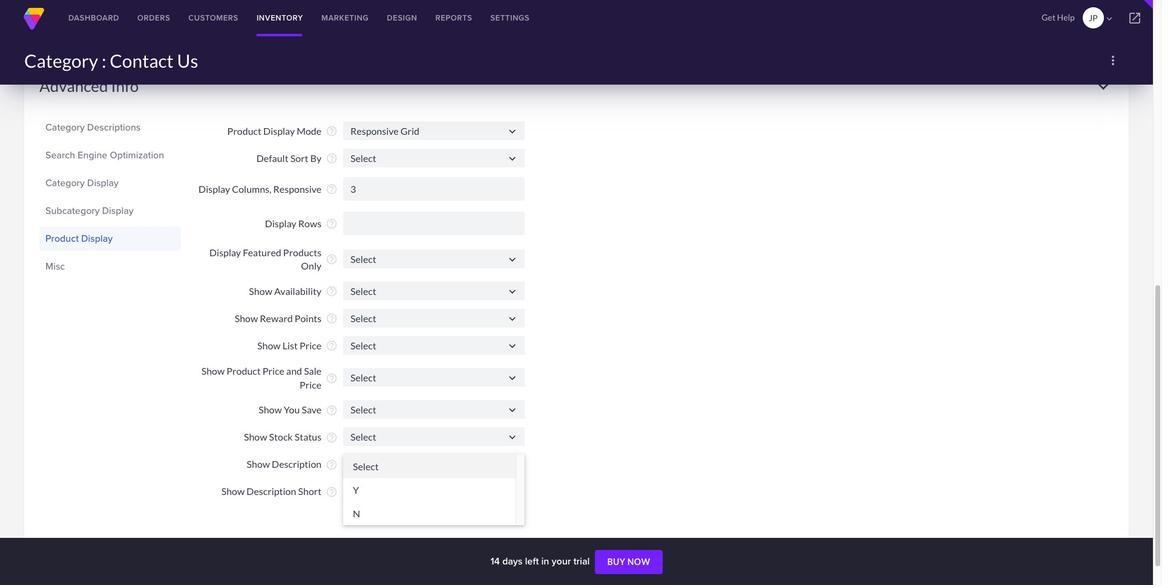 Task type: vqa. For each thing, say whether or not it's contained in the screenshot.
Y
yes



Task type: locate. For each thing, give the bounding box(es) containing it.
1  from the top
[[506, 125, 519, 138]]

show inside the show description short help_outline
[[221, 486, 245, 498]]

product left and
[[227, 366, 261, 377]]

sort
[[290, 153, 308, 164]]

select
[[353, 461, 379, 473]]

category for category display
[[45, 176, 85, 190]]

display down subcategory display
[[81, 232, 113, 246]]

description
[[272, 459, 322, 471], [247, 486, 296, 498]]

default
[[257, 153, 289, 164]]

show inside show availability help_outline
[[249, 286, 272, 297]]

get
[[1042, 12, 1056, 22]]

show reward points help_outline
[[235, 313, 338, 325]]

2  from the top
[[506, 152, 519, 165]]

marketing
[[321, 12, 369, 24]]

 link
[[1117, 0, 1153, 36]]

description down show stock status help_outline
[[272, 459, 322, 471]]

only
[[301, 261, 322, 272]]

by
[[310, 153, 322, 164]]

show inside show description help_outline
[[247, 459, 270, 471]]

help_outline
[[326, 125, 338, 138], [326, 153, 338, 165], [326, 184, 338, 196], [326, 218, 338, 230], [326, 254, 338, 266], [326, 286, 338, 298], [326, 313, 338, 325], [326, 340, 338, 353], [326, 373, 338, 385], [326, 405, 338, 417], [326, 432, 338, 444], [326, 459, 338, 471], [326, 486, 338, 499]]

subcategory display link
[[45, 201, 175, 221]]

5 help_outline from the top
[[326, 254, 338, 266]]

add link
[[53, 4, 96, 28], [189, 4, 231, 28]]

help_outline inside the display featured products only help_outline
[[326, 254, 338, 266]]

4  from the top
[[506, 286, 519, 298]]

1 vertical spatial product
[[45, 232, 79, 246]]

None text field
[[343, 121, 525, 140], [343, 250, 525, 269], [343, 309, 525, 328], [343, 336, 525, 355], [343, 121, 525, 140], [343, 250, 525, 269], [343, 309, 525, 328], [343, 336, 525, 355]]

0 horizontal spatial add
[[65, 11, 84, 21]]

None text field
[[343, 149, 525, 167], [343, 282, 525, 301], [343, 369, 525, 387], [343, 401, 525, 419], [343, 428, 525, 447], [343, 149, 525, 167], [343, 282, 525, 301], [343, 369, 525, 387], [343, 401, 525, 419], [343, 428, 525, 447]]

None number field
[[343, 177, 525, 201], [343, 212, 525, 235], [343, 177, 525, 201], [343, 212, 525, 235]]

category descriptions
[[45, 120, 141, 134]]

3 help_outline from the top
[[326, 184, 338, 196]]

now
[[628, 558, 651, 568]]

add up 'category : contact us'
[[65, 11, 84, 21]]

11 help_outline from the top
[[326, 432, 338, 444]]

help_outline right rows
[[326, 218, 338, 230]]

product up misc
[[45, 232, 79, 246]]

show inside "show list price help_outline"
[[257, 340, 281, 352]]

12 help_outline from the top
[[326, 459, 338, 471]]

add
[[65, 11, 84, 21], [201, 11, 219, 21]]

help_outline left 'select'
[[326, 459, 338, 471]]


[[506, 125, 519, 138], [506, 152, 519, 165], [506, 253, 519, 266], [506, 286, 519, 298], [506, 313, 519, 326], [506, 340, 519, 353], [506, 372, 519, 385], [506, 404, 519, 417], [506, 432, 519, 444], [506, 459, 519, 472], [506, 486, 519, 499]]

1 horizontal spatial add link
[[189, 4, 231, 28]]

product inside product display mode help_outline
[[227, 125, 262, 137]]

optimization
[[110, 148, 164, 162]]

6 help_outline from the top
[[326, 286, 338, 298]]

search
[[45, 148, 75, 162]]

 for show description help_outline
[[506, 459, 519, 472]]

show inside show stock status help_outline
[[244, 432, 267, 443]]

product display
[[45, 232, 113, 246]]

help_outline right points
[[326, 313, 338, 325]]

0 vertical spatial price
[[300, 340, 322, 352]]

left
[[525, 555, 539, 569]]

price right list
[[300, 340, 322, 352]]

points
[[295, 313, 322, 325]]

1 vertical spatial description
[[247, 486, 296, 498]]

engine
[[78, 148, 107, 162]]

1 add link from the left
[[53, 4, 96, 28]]

help_outline right sale
[[326, 373, 338, 385]]

add link up 'category : contact us'
[[53, 4, 96, 28]]

product display mode help_outline
[[227, 125, 338, 138]]

show
[[249, 286, 272, 297], [235, 313, 258, 325], [257, 340, 281, 352], [201, 366, 225, 377], [259, 405, 282, 416], [244, 432, 267, 443], [247, 459, 270, 471], [221, 486, 245, 498]]

2 help_outline from the top
[[326, 153, 338, 165]]

short
[[298, 486, 322, 498]]

show inside the show product price and sale price help_outline
[[201, 366, 225, 377]]

display featured products only help_outline
[[209, 247, 338, 272]]

8 help_outline from the top
[[326, 340, 338, 353]]

price down sale
[[300, 379, 322, 391]]

responsive
[[273, 183, 322, 195]]

10  from the top
[[506, 459, 519, 472]]

subcategory display
[[45, 204, 134, 218]]

display
[[263, 125, 295, 137], [87, 176, 119, 190], [199, 183, 230, 195], [102, 204, 134, 218], [265, 218, 296, 229], [81, 232, 113, 246], [209, 247, 241, 258]]

8  from the top
[[506, 404, 519, 417]]

category up advanced
[[24, 50, 98, 71]]

:
[[102, 50, 106, 71]]

show list price help_outline
[[257, 340, 338, 353]]

featured
[[243, 247, 281, 258]]

descriptions
[[87, 120, 141, 134]]

expand_more
[[1093, 76, 1114, 97]]

help_outline right responsive
[[326, 184, 338, 196]]

2 vertical spatial product
[[227, 366, 261, 377]]

2 vertical spatial category
[[45, 176, 85, 190]]

0 horizontal spatial add link
[[53, 4, 96, 28]]

display down the search engine optimization
[[87, 176, 119, 190]]

help_outline inside "show list price help_outline"
[[326, 340, 338, 353]]

show for show product price and sale price help_outline
[[201, 366, 225, 377]]

more_vert button
[[1101, 48, 1125, 73]]

display left the columns,
[[199, 183, 230, 195]]

 for show reward points help_outline
[[506, 313, 519, 326]]

availability
[[274, 286, 322, 297]]

show inside show reward points help_outline
[[235, 313, 258, 325]]

display down category display link on the top left
[[102, 204, 134, 218]]

display inside product display mode help_outline
[[263, 125, 295, 137]]

search engine optimization link
[[45, 145, 175, 166]]

you
[[284, 405, 300, 416]]

help_outline inside show stock status help_outline
[[326, 432, 338, 444]]

buy
[[607, 558, 626, 568]]

category : contact us
[[24, 50, 198, 71]]

rows
[[298, 218, 322, 229]]

6  from the top
[[506, 340, 519, 353]]

13 help_outline from the top
[[326, 486, 338, 499]]

help_outline right mode
[[326, 125, 338, 138]]

show description short help_outline
[[221, 486, 338, 499]]

help_outline right the "availability"
[[326, 286, 338, 298]]

0 vertical spatial description
[[272, 459, 322, 471]]

 for product display mode help_outline
[[506, 125, 519, 138]]

display inside display rows help_outline
[[265, 218, 296, 229]]

misc link
[[45, 256, 175, 277]]

help_outline inside product display mode help_outline
[[326, 125, 338, 138]]

help_outline right save at the left bottom of the page
[[326, 405, 338, 417]]

add link up us
[[189, 4, 231, 28]]

display up the default
[[263, 125, 295, 137]]

product
[[227, 125, 262, 137], [45, 232, 79, 246], [227, 366, 261, 377]]

buy now link
[[595, 551, 663, 575]]

help_outline right status
[[326, 432, 338, 444]]

reports
[[435, 12, 472, 24]]

mode
[[297, 125, 322, 137]]

1 help_outline from the top
[[326, 125, 338, 138]]

help_outline inside "default sort by help_outline"
[[326, 153, 338, 165]]

0 vertical spatial product
[[227, 125, 262, 137]]

1 horizontal spatial add
[[201, 11, 219, 21]]

category
[[24, 50, 98, 71], [45, 120, 85, 134], [45, 176, 85, 190]]

14
[[491, 555, 500, 569]]

4 help_outline from the top
[[326, 218, 338, 230]]

price left and
[[263, 366, 285, 377]]

category descriptions link
[[45, 117, 175, 138]]

inventory
[[257, 12, 303, 24]]

design
[[387, 12, 417, 24]]

10 help_outline from the top
[[326, 405, 338, 417]]

show for show you save help_outline
[[259, 405, 282, 416]]

 for show stock status help_outline
[[506, 432, 519, 444]]

your
[[552, 555, 571, 569]]

help_outline right by
[[326, 153, 338, 165]]

9 help_outline from the top
[[326, 373, 338, 385]]

help_outline right list
[[326, 340, 338, 353]]

save
[[302, 405, 322, 416]]

help_outline right only
[[326, 254, 338, 266]]

5  from the top
[[506, 313, 519, 326]]

product up the default
[[227, 125, 262, 137]]

help_outline inside display rows help_outline
[[326, 218, 338, 230]]

9  from the top
[[506, 432, 519, 444]]

description inside show description help_outline
[[272, 459, 322, 471]]

price
[[300, 340, 322, 352], [263, 366, 285, 377], [300, 379, 322, 391]]

buy now
[[607, 558, 651, 568]]

show for show availability help_outline
[[249, 286, 272, 297]]

3  from the top
[[506, 253, 519, 266]]

2 add from the left
[[201, 11, 219, 21]]

show for show list price help_outline
[[257, 340, 281, 352]]

description inside the show description short help_outline
[[247, 486, 296, 498]]

1 vertical spatial category
[[45, 120, 85, 134]]

 for show list price help_outline
[[506, 340, 519, 353]]

7  from the top
[[506, 372, 519, 385]]

more_vert
[[1106, 53, 1121, 68]]

show stock status help_outline
[[244, 432, 338, 444]]

7 help_outline from the top
[[326, 313, 338, 325]]

help_outline inside the show description short help_outline
[[326, 486, 338, 499]]

category up search
[[45, 120, 85, 134]]

display left featured in the top of the page
[[209, 247, 241, 258]]

help_outline right the short
[[326, 486, 338, 499]]

info
[[111, 76, 139, 95]]

price inside "show list price help_outline"
[[300, 340, 322, 352]]

1 vertical spatial price
[[263, 366, 285, 377]]

11  from the top
[[506, 486, 519, 499]]

category down search
[[45, 176, 85, 190]]

0 vertical spatial category
[[24, 50, 98, 71]]

show for show stock status help_outline
[[244, 432, 267, 443]]

show inside show you save help_outline
[[259, 405, 282, 416]]

display inside display columns, responsive help_outline
[[199, 183, 230, 195]]

default sort by help_outline
[[257, 153, 338, 165]]

days
[[502, 555, 523, 569]]

add right orders
[[201, 11, 219, 21]]

 for default sort by help_outline
[[506, 152, 519, 165]]

status
[[295, 432, 322, 443]]

description down show description help_outline on the left of page
[[247, 486, 296, 498]]

display left rows
[[265, 218, 296, 229]]



Task type: describe. For each thing, give the bounding box(es) containing it.
1 add from the left
[[65, 11, 84, 21]]

product display link
[[45, 229, 175, 249]]

contact
[[110, 50, 174, 71]]

trial
[[574, 555, 590, 569]]

help_outline inside show reward points help_outline
[[326, 313, 338, 325]]

description for short
[[247, 486, 296, 498]]

orders
[[137, 12, 170, 24]]

show for show description help_outline
[[247, 459, 270, 471]]

show description help_outline
[[247, 459, 338, 471]]

advanced info
[[39, 76, 139, 95]]

help
[[1057, 12, 1075, 22]]

in
[[541, 555, 549, 569]]

us
[[177, 50, 198, 71]]

help_outline inside the show product price and sale price help_outline
[[326, 373, 338, 385]]

display inside the display featured products only help_outline
[[209, 247, 241, 258]]

show availability help_outline
[[249, 286, 338, 298]]

settings
[[491, 12, 530, 24]]

 for show availability help_outline
[[506, 286, 519, 298]]

show you save help_outline
[[259, 405, 338, 417]]

sale
[[304, 366, 322, 377]]

search engine optimization
[[45, 148, 164, 162]]

help_outline inside show availability help_outline
[[326, 286, 338, 298]]

category display link
[[45, 173, 175, 193]]

product inside the show product price and sale price help_outline
[[227, 366, 261, 377]]

columns,
[[232, 183, 271, 195]]

2 vertical spatial price
[[300, 379, 322, 391]]

customers
[[188, 12, 238, 24]]

display columns, responsive help_outline
[[199, 183, 338, 196]]

 for show you save help_outline
[[506, 404, 519, 417]]

misc
[[45, 259, 65, 273]]

jp
[[1089, 13, 1098, 23]]

get help
[[1042, 12, 1075, 22]]

help_outline inside display columns, responsive help_outline
[[326, 184, 338, 196]]

show for show reward points help_outline
[[235, 313, 258, 325]]

n
[[353, 509, 360, 520]]

display rows help_outline
[[265, 218, 338, 230]]

help_outline inside show you save help_outline
[[326, 405, 338, 417]]

products
[[283, 247, 322, 258]]

category for category descriptions
[[45, 120, 85, 134]]

reward
[[260, 313, 293, 325]]

description for help_outline
[[272, 459, 322, 471]]

 for show product price and sale price help_outline
[[506, 372, 519, 385]]

dashboard
[[68, 12, 119, 24]]

category display
[[45, 176, 119, 190]]

dashboard link
[[59, 0, 128, 36]]

2 add link from the left
[[189, 4, 231, 28]]

y
[[353, 485, 359, 496]]


[[1104, 13, 1115, 24]]

list
[[283, 340, 298, 352]]

product for product display
[[45, 232, 79, 246]]

stock
[[269, 432, 293, 443]]

show for show description short help_outline
[[221, 486, 245, 498]]

show product price and sale price help_outline
[[201, 366, 338, 391]]

category for category : contact us
[[24, 50, 98, 71]]

price for help_outline
[[300, 340, 322, 352]]

advanced
[[39, 76, 108, 95]]

and
[[286, 366, 302, 377]]

 for display featured products only help_outline
[[506, 253, 519, 266]]

price for and
[[263, 366, 285, 377]]

14 days left in your trial
[[491, 555, 592, 569]]


[[1128, 11, 1142, 25]]

help_outline inside show description help_outline
[[326, 459, 338, 471]]

product for product display mode help_outline
[[227, 125, 262, 137]]

subcategory
[[45, 204, 100, 218]]



